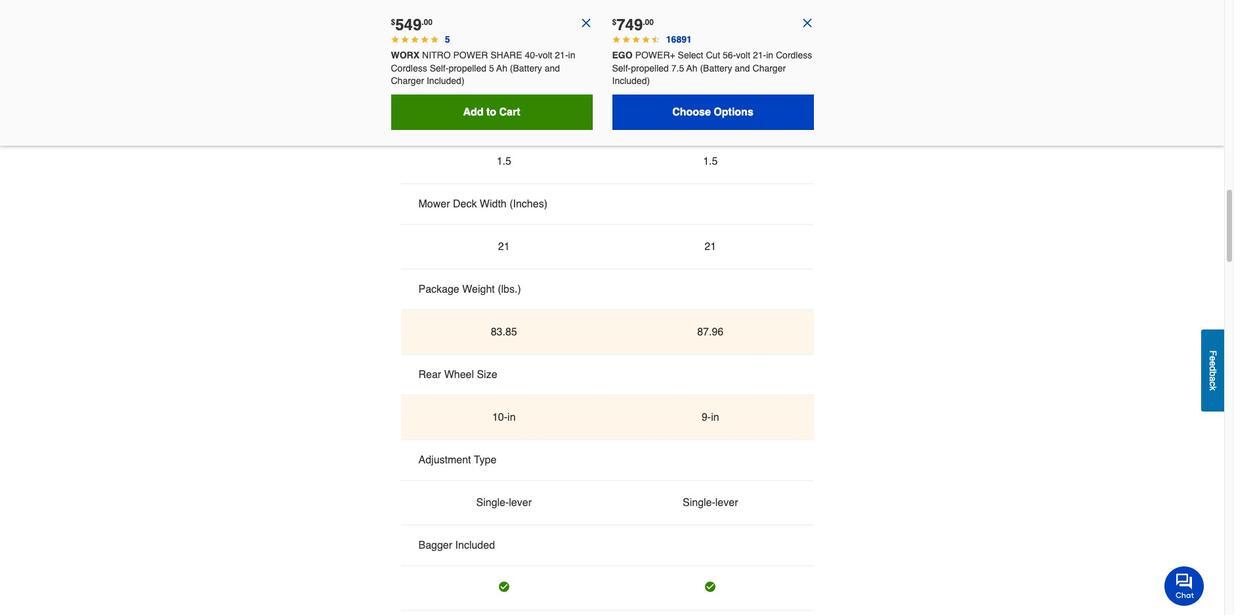 Task type: describe. For each thing, give the bounding box(es) containing it.
2 5 out of 5 stars element from the left
[[401, 35, 409, 43]]

9-
[[702, 412, 711, 423]]

4 5 out of 5 stars element from the left
[[421, 35, 429, 43]]

rear
[[419, 369, 441, 381]]

options
[[714, 106, 754, 118]]

ah for 5
[[497, 63, 508, 73]]

2 single- from the left
[[683, 497, 716, 509]]

3 5 out of 5 stars element from the left
[[411, 35, 419, 43]]

10-in
[[493, 412, 516, 423]]

included) for nitro
[[427, 76, 465, 86]]

charger for power+ select cut 56-volt 21-in cordless self-propelled 7.5 ah (battery and charger included)
[[753, 63, 786, 73]]

bagger included
[[419, 540, 495, 551]]

yes image
[[705, 582, 716, 592]]

mower deck width (inches)
[[419, 198, 548, 210]]

ah for 7.5
[[687, 63, 698, 73]]

1 single- from the left
[[476, 497, 509, 509]]

3 4.5 out of 5 stars element from the left
[[632, 35, 640, 43]]

c
[[1208, 381, 1219, 386]]

add to cart
[[463, 106, 520, 118]]

$ for 749
[[612, 18, 617, 27]]

749
[[617, 16, 643, 34]]

charger for nitro power share 40-volt 21-in cordless self-propelled 5 ah (battery and charger included)
[[391, 76, 424, 86]]

9-in
[[702, 412, 719, 423]]

included) for power+
[[612, 76, 650, 86]]

no image for 549
[[580, 17, 593, 30]]

5 4.5 out of 5 stars element from the left
[[652, 35, 660, 43]]

21- for 40-
[[555, 50, 568, 60]]

5 5 out of 5 stars element from the left
[[431, 35, 439, 43]]

choose
[[673, 106, 711, 118]]

2 4.5 out of 5 stars element from the left
[[622, 35, 630, 43]]

in inside nitro power share 40-volt 21-in cordless self-propelled 5 ah (battery and charger included)
[[568, 50, 576, 60]]

package weight (lbs.)
[[419, 284, 521, 295]]

2 single-lever from the left
[[683, 497, 738, 509]]

volt for 56-
[[736, 50, 751, 60]]

cart
[[499, 106, 520, 118]]

4.5 out of 5 stars image for 5th 4.5 out of 5 stars element from right
[[612, 35, 620, 43]]

1 1.5 from the left
[[497, 155, 512, 167]]

2 1.5 from the left
[[703, 155, 718, 167]]

worx
[[391, 50, 420, 60]]

3 5 out of 5 stars image from the left
[[411, 35, 419, 43]]

4 4.5 out of 5 stars element from the left
[[642, 35, 650, 43]]

1 single-lever from the left
[[476, 497, 532, 509]]

00 for 549
[[424, 18, 433, 27]]

2 lever from the left
[[716, 497, 738, 509]]

cordless for nitro power share 40-volt 21-in cordless self-propelled 5 ah (battery and charger included)
[[391, 63, 427, 73]]

2 5 out of 5 stars image from the left
[[401, 35, 409, 43]]

power
[[453, 50, 488, 60]]

4 5 out of 5 stars image from the left
[[421, 35, 429, 43]]

4.5 out of 5 stars image for fourth 4.5 out of 5 stars element from the left
[[642, 35, 650, 43]]

2 4 from the left
[[708, 70, 714, 82]]

1 4.5 out of 5 stars element from the left
[[612, 35, 620, 43]]

yes image
[[499, 582, 509, 592]]

power+
[[635, 50, 676, 60]]

7.5
[[672, 63, 684, 73]]



Task type: locate. For each thing, give the bounding box(es) containing it.
wheel
[[444, 369, 474, 381]]

included
[[455, 540, 495, 551]]

1 horizontal spatial single-
[[683, 497, 716, 509]]

add to cart button
[[391, 94, 593, 130]]

0 horizontal spatial 4
[[501, 70, 507, 82]]

5 out of 5 stars image left 5 out of 5 stars image
[[421, 35, 429, 43]]

included) inside nitro power share 40-volt 21-in cordless self-propelled 5 ah (battery and charger included)
[[427, 76, 465, 86]]

(battery
[[510, 63, 542, 73], [700, 63, 732, 73]]

. up "power+"
[[643, 18, 645, 27]]

1.5
[[497, 155, 512, 167], [703, 155, 718, 167]]

4.5 out of 5 stars image up ego
[[612, 35, 620, 43]]

0 vertical spatial cordless
[[776, 50, 813, 60]]

width
[[480, 198, 507, 210]]

choose options button
[[612, 94, 814, 130]]

nitro power share 40-volt 21-in cordless self-propelled 5 ah (battery and charger included)
[[391, 50, 578, 86]]

5 right 5 out of 5 stars image
[[445, 34, 450, 45]]

0 vertical spatial 5
[[445, 34, 450, 45]]

volt right share
[[538, 50, 553, 60]]

2 no image from the left
[[801, 17, 814, 30]]

83.85
[[491, 326, 517, 338]]

0 horizontal spatial ah
[[497, 63, 508, 73]]

0 horizontal spatial 1.5
[[497, 155, 512, 167]]

. inside $ 749 . 00
[[643, 18, 645, 27]]

4.5 out of 5 stars image
[[632, 35, 640, 43], [642, 35, 650, 43]]

(battery for share
[[510, 63, 542, 73]]

00 right 749 at the top
[[645, 18, 654, 27]]

self- for nitro
[[430, 63, 449, 73]]

4
[[501, 70, 507, 82], [708, 70, 714, 82]]

1 4.5 out of 5 stars image from the left
[[632, 35, 640, 43]]

1 included) from the left
[[427, 76, 465, 86]]

1 horizontal spatial 5
[[489, 63, 494, 73]]

5 out of 5 stars image down the 549
[[401, 35, 409, 43]]

2 self- from the left
[[612, 63, 631, 73]]

power+ select cut 56-volt 21-in cordless self-propelled 7.5 ah (battery and charger included)
[[612, 50, 815, 86]]

4.5 out of 5 stars image for first 4.5 out of 5 stars element from right
[[652, 35, 660, 43]]

$ up ego
[[612, 18, 617, 27]]

1 horizontal spatial (battery
[[700, 63, 732, 73]]

f
[[1208, 350, 1219, 356]]

adjustment
[[419, 454, 471, 466]]

1 volt from the left
[[538, 50, 553, 60]]

549
[[395, 16, 422, 34]]

self-
[[430, 63, 449, 73], [612, 63, 631, 73]]

self- for power+
[[612, 63, 631, 73]]

1 21 from the left
[[498, 241, 510, 253]]

1 vertical spatial charger
[[391, 76, 424, 86]]

charger up options
[[753, 63, 786, 73]]

56-
[[723, 50, 736, 60]]

5 out of 5 stars element down $ 549 . 00
[[411, 35, 419, 43]]

lever
[[509, 497, 532, 509], [716, 497, 738, 509]]

00 inside $ 749 . 00
[[645, 18, 654, 27]]

4.5 out of 5 stars image up "power+"
[[642, 35, 650, 43]]

21- right 40-
[[555, 50, 568, 60]]

bagger
[[419, 540, 453, 551]]

cordless down worx
[[391, 63, 427, 73]]

. for 549
[[422, 18, 424, 27]]

4.5 out of 5 stars image down $ 749 . 00
[[632, 35, 640, 43]]

5 out of 5 stars image
[[431, 35, 439, 43]]

1 00 from the left
[[424, 18, 433, 27]]

1 21- from the left
[[555, 50, 568, 60]]

16891
[[666, 34, 692, 45]]

(battery for cut
[[700, 63, 732, 73]]

5 out of 5 stars image up worx
[[391, 35, 399, 43]]

00
[[424, 18, 433, 27], [645, 18, 654, 27]]

1 horizontal spatial included)
[[612, 76, 650, 86]]

87.96
[[698, 326, 724, 338]]

5 out of 5 stars element up nitro
[[431, 35, 439, 43]]

5
[[445, 34, 450, 45], [489, 63, 494, 73]]

0 horizontal spatial 21-
[[555, 50, 568, 60]]

4.5 out of 5 stars image up "power+"
[[652, 35, 660, 43]]

cordless
[[776, 50, 813, 60], [391, 63, 427, 73]]

deck
[[453, 198, 477, 210]]

propelled inside power+ select cut 56-volt 21-in cordless self-propelled 7.5 ah (battery and charger included)
[[631, 63, 669, 73]]

1 horizontal spatial lever
[[716, 497, 738, 509]]

1 horizontal spatial 00
[[645, 18, 654, 27]]

f e e d b a c k
[[1208, 350, 1219, 391]]

40-
[[525, 50, 538, 60]]

(inches)
[[510, 198, 548, 210]]

1 vertical spatial 5
[[489, 63, 494, 73]]

10-
[[493, 412, 508, 423]]

propelled
[[449, 63, 487, 73], [631, 63, 669, 73]]

package
[[419, 284, 460, 295]]

00 for 749
[[645, 18, 654, 27]]

cordless for power+ select cut 56-volt 21-in cordless self-propelled 7.5 ah (battery and charger included)
[[776, 50, 813, 60]]

and inside power+ select cut 56-volt 21-in cordless self-propelled 7.5 ah (battery and charger included)
[[735, 63, 750, 73]]

4.5 out of 5 stars image for 2nd 4.5 out of 5 stars element from the left
[[622, 35, 630, 43]]

to
[[487, 106, 497, 118]]

volt
[[538, 50, 553, 60], [736, 50, 751, 60]]

(battery down cut
[[700, 63, 732, 73]]

d
[[1208, 366, 1219, 371]]

ah inside power+ select cut 56-volt 21-in cordless self-propelled 7.5 ah (battery and charger included)
[[687, 63, 698, 73]]

propelled for power+
[[631, 63, 669, 73]]

included) down ego
[[612, 76, 650, 86]]

0 vertical spatial charger
[[753, 63, 786, 73]]

1 horizontal spatial single-lever
[[683, 497, 738, 509]]

and
[[545, 63, 560, 73], [735, 63, 750, 73]]

charger inside power+ select cut 56-volt 21-in cordless self-propelled 7.5 ah (battery and charger included)
[[753, 63, 786, 73]]

5 out of 5 stars image
[[391, 35, 399, 43], [401, 35, 409, 43], [411, 35, 419, 43], [421, 35, 429, 43]]

type
[[474, 454, 497, 466]]

and for 56-
[[735, 63, 750, 73]]

single-lever
[[476, 497, 532, 509], [683, 497, 738, 509]]

no image
[[580, 17, 593, 30], [801, 17, 814, 30]]

cut
[[706, 50, 721, 60]]

1 horizontal spatial ah
[[687, 63, 698, 73]]

volt right cut
[[736, 50, 751, 60]]

b
[[1208, 371, 1219, 376]]

included) inside power+ select cut 56-volt 21-in cordless self-propelled 7.5 ah (battery and charger included)
[[612, 76, 650, 86]]

1 horizontal spatial 1.5
[[703, 155, 718, 167]]

f e e d b a c k button
[[1202, 329, 1225, 412]]

0 horizontal spatial propelled
[[449, 63, 487, 73]]

included) down nitro
[[427, 76, 465, 86]]

1 $ from the left
[[391, 18, 395, 27]]

1.5 up the width
[[497, 155, 512, 167]]

$ for 549
[[391, 18, 395, 27]]

in inside power+ select cut 56-volt 21-in cordless self-propelled 7.5 ah (battery and charger included)
[[767, 50, 774, 60]]

1 horizontal spatial cordless
[[776, 50, 813, 60]]

1 vertical spatial cordless
[[391, 63, 427, 73]]

1 horizontal spatial 21-
[[753, 50, 767, 60]]

and inside nitro power share 40-volt 21-in cordless self-propelled 5 ah (battery and charger included)
[[545, 63, 560, 73]]

1 horizontal spatial 4.5 out of 5 stars image
[[642, 35, 650, 43]]

1 horizontal spatial charger
[[753, 63, 786, 73]]

(lbs.)
[[498, 284, 521, 295]]

5 out of 5 stars element down the 549
[[401, 35, 409, 43]]

single-
[[476, 497, 509, 509], [683, 497, 716, 509]]

. for 749
[[643, 18, 645, 27]]

1 no image from the left
[[580, 17, 593, 30]]

chat invite button image
[[1165, 566, 1205, 606]]

2 ah from the left
[[687, 63, 698, 73]]

mower
[[419, 198, 450, 210]]

4 down cut
[[708, 70, 714, 82]]

rear wheel size
[[419, 369, 497, 381]]

charger
[[753, 63, 786, 73], [391, 76, 424, 86]]

21
[[498, 241, 510, 253], [705, 241, 717, 253]]

in
[[568, 50, 576, 60], [767, 50, 774, 60], [508, 412, 516, 423], [711, 412, 719, 423]]

21- inside power+ select cut 56-volt 21-in cordless self-propelled 7.5 ah (battery and charger included)
[[753, 50, 767, 60]]

1 4 from the left
[[501, 70, 507, 82]]

no image for 749
[[801, 17, 814, 30]]

e
[[1208, 356, 1219, 361], [1208, 361, 1219, 366]]

2 . from the left
[[643, 18, 645, 27]]

propelled for nitro
[[449, 63, 487, 73]]

21- inside nitro power share 40-volt 21-in cordless self-propelled 5 ah (battery and charger included)
[[555, 50, 568, 60]]

4.5 out of 5 stars image down 749 at the top
[[622, 35, 630, 43]]

$ 549 . 00
[[391, 16, 433, 34]]

ego
[[612, 50, 633, 60]]

5 down share
[[489, 63, 494, 73]]

2 4.5 out of 5 stars image from the left
[[642, 35, 650, 43]]

1 4.5 out of 5 stars image from the left
[[612, 35, 620, 43]]

5 out of 5 stars element left 5 out of 5 stars image
[[421, 35, 429, 43]]

add
[[463, 106, 484, 118]]

1 horizontal spatial 4
[[708, 70, 714, 82]]

e up d
[[1208, 356, 1219, 361]]

adjustment type
[[419, 454, 497, 466]]

5 out of 5 stars element
[[391, 35, 399, 43], [401, 35, 409, 43], [411, 35, 419, 43], [421, 35, 429, 43], [431, 35, 439, 43]]

0 horizontal spatial lever
[[509, 497, 532, 509]]

21- for 56-
[[753, 50, 767, 60]]

0 horizontal spatial 5
[[445, 34, 450, 45]]

0 horizontal spatial and
[[545, 63, 560, 73]]

propelled down power
[[449, 63, 487, 73]]

5 out of 5 stars element up worx
[[391, 35, 399, 43]]

0 horizontal spatial no image
[[580, 17, 593, 30]]

0 horizontal spatial 00
[[424, 18, 433, 27]]

1 horizontal spatial propelled
[[631, 63, 669, 73]]

4.5 out of 5 stars image
[[612, 35, 620, 43], [622, 35, 630, 43], [652, 35, 660, 43]]

00 up 5 out of 5 stars image
[[424, 18, 433, 27]]

0 horizontal spatial 4.5 out of 5 stars image
[[612, 35, 620, 43]]

1 self- from the left
[[430, 63, 449, 73]]

21- right 56-
[[753, 50, 767, 60]]

propelled inside nitro power share 40-volt 21-in cordless self-propelled 5 ah (battery and charger included)
[[449, 63, 487, 73]]

1 propelled from the left
[[449, 63, 487, 73]]

0 horizontal spatial 21
[[498, 241, 510, 253]]

0 horizontal spatial 4.5 out of 5 stars image
[[632, 35, 640, 43]]

choose options
[[673, 106, 754, 118]]

1 horizontal spatial 21
[[705, 241, 717, 253]]

volt for 40-
[[538, 50, 553, 60]]

2 $ from the left
[[612, 18, 617, 27]]

2 (battery from the left
[[700, 63, 732, 73]]

4.5 out of 5 stars image for third 4.5 out of 5 stars element
[[632, 35, 640, 43]]

0 horizontal spatial self-
[[430, 63, 449, 73]]

charger down worx
[[391, 76, 424, 86]]

(battery down 40-
[[510, 63, 542, 73]]

$
[[391, 18, 395, 27], [612, 18, 617, 27]]

propelled down "power+"
[[631, 63, 669, 73]]

1 (battery from the left
[[510, 63, 542, 73]]

2 propelled from the left
[[631, 63, 669, 73]]

(battery inside nitro power share 40-volt 21-in cordless self-propelled 5 ah (battery and charger included)
[[510, 63, 542, 73]]

. inside $ 549 . 00
[[422, 18, 424, 27]]

5 inside nitro power share 40-volt 21-in cordless self-propelled 5 ah (battery and charger included)
[[489, 63, 494, 73]]

ah inside nitro power share 40-volt 21-in cordless self-propelled 5 ah (battery and charger included)
[[497, 63, 508, 73]]

2 00 from the left
[[645, 18, 654, 27]]

. up nitro
[[422, 18, 424, 27]]

select
[[678, 50, 704, 60]]

self- inside power+ select cut 56-volt 21-in cordless self-propelled 7.5 ah (battery and charger included)
[[612, 63, 631, 73]]

cordless right 56-
[[776, 50, 813, 60]]

volt inside power+ select cut 56-volt 21-in cordless self-propelled 7.5 ah (battery and charger included)
[[736, 50, 751, 60]]

charger inside nitro power share 40-volt 21-in cordless self-propelled 5 ah (battery and charger included)
[[391, 76, 424, 86]]

3 4.5 out of 5 stars image from the left
[[652, 35, 660, 43]]

5 out of 5 stars image down $ 549 . 00
[[411, 35, 419, 43]]

self- inside nitro power share 40-volt 21-in cordless self-propelled 5 ah (battery and charger included)
[[430, 63, 449, 73]]

0 horizontal spatial $
[[391, 18, 395, 27]]

2 and from the left
[[735, 63, 750, 73]]

self- down ego
[[612, 63, 631, 73]]

1 5 out of 5 stars image from the left
[[391, 35, 399, 43]]

self- down nitro
[[430, 63, 449, 73]]

nitro
[[422, 50, 451, 60]]

k
[[1208, 386, 1219, 391]]

1 horizontal spatial no image
[[801, 17, 814, 30]]

2 4.5 out of 5 stars image from the left
[[622, 35, 630, 43]]

0 horizontal spatial included)
[[427, 76, 465, 86]]

(battery inside power+ select cut 56-volt 21-in cordless self-propelled 7.5 ah (battery and charger included)
[[700, 63, 732, 73]]

1 lever from the left
[[509, 497, 532, 509]]

0 horizontal spatial single-lever
[[476, 497, 532, 509]]

1 horizontal spatial and
[[735, 63, 750, 73]]

0 horizontal spatial (battery
[[510, 63, 542, 73]]

1.5 down choose options
[[703, 155, 718, 167]]

volt inside nitro power share 40-volt 21-in cordless self-propelled 5 ah (battery and charger included)
[[538, 50, 553, 60]]

0 horizontal spatial charger
[[391, 76, 424, 86]]

size
[[477, 369, 497, 381]]

cordless inside nitro power share 40-volt 21-in cordless self-propelled 5 ah (battery and charger included)
[[391, 63, 427, 73]]

4 down share
[[501, 70, 507, 82]]

2 horizontal spatial 4.5 out of 5 stars image
[[652, 35, 660, 43]]

$ 749 . 00
[[612, 16, 654, 34]]

21-
[[555, 50, 568, 60], [753, 50, 767, 60]]

2 21 from the left
[[705, 241, 717, 253]]

e up b
[[1208, 361, 1219, 366]]

4.5 out of 5 stars element
[[612, 35, 620, 43], [622, 35, 630, 43], [632, 35, 640, 43], [642, 35, 650, 43], [652, 35, 660, 43]]

weight
[[462, 284, 495, 295]]

1 horizontal spatial .
[[643, 18, 645, 27]]

1 e from the top
[[1208, 356, 1219, 361]]

0 horizontal spatial single-
[[476, 497, 509, 509]]

cordless inside power+ select cut 56-volt 21-in cordless self-propelled 7.5 ah (battery and charger included)
[[776, 50, 813, 60]]

1 horizontal spatial volt
[[736, 50, 751, 60]]

ah
[[497, 63, 508, 73], [687, 63, 698, 73]]

00 inside $ 549 . 00
[[424, 18, 433, 27]]

1 . from the left
[[422, 18, 424, 27]]

1 horizontal spatial self-
[[612, 63, 631, 73]]

$ inside $ 749 . 00
[[612, 18, 617, 27]]

1 horizontal spatial $
[[612, 18, 617, 27]]

2 e from the top
[[1208, 361, 1219, 366]]

$ inside $ 549 . 00
[[391, 18, 395, 27]]

$ up worx
[[391, 18, 395, 27]]

ah down select
[[687, 63, 698, 73]]

1 horizontal spatial 4.5 out of 5 stars image
[[622, 35, 630, 43]]

1 and from the left
[[545, 63, 560, 73]]

1 ah from the left
[[497, 63, 508, 73]]

0 horizontal spatial volt
[[538, 50, 553, 60]]

1 5 out of 5 stars element from the left
[[391, 35, 399, 43]]

0 horizontal spatial .
[[422, 18, 424, 27]]

.
[[422, 18, 424, 27], [643, 18, 645, 27]]

0 horizontal spatial cordless
[[391, 63, 427, 73]]

share
[[491, 50, 522, 60]]

a
[[1208, 376, 1219, 381]]

included)
[[427, 76, 465, 86], [612, 76, 650, 86]]

2 21- from the left
[[753, 50, 767, 60]]

ah down share
[[497, 63, 508, 73]]

2 included) from the left
[[612, 76, 650, 86]]

2 volt from the left
[[736, 50, 751, 60]]

and for 40-
[[545, 63, 560, 73]]



Task type: vqa. For each thing, say whether or not it's contained in the screenshot.
For
no



